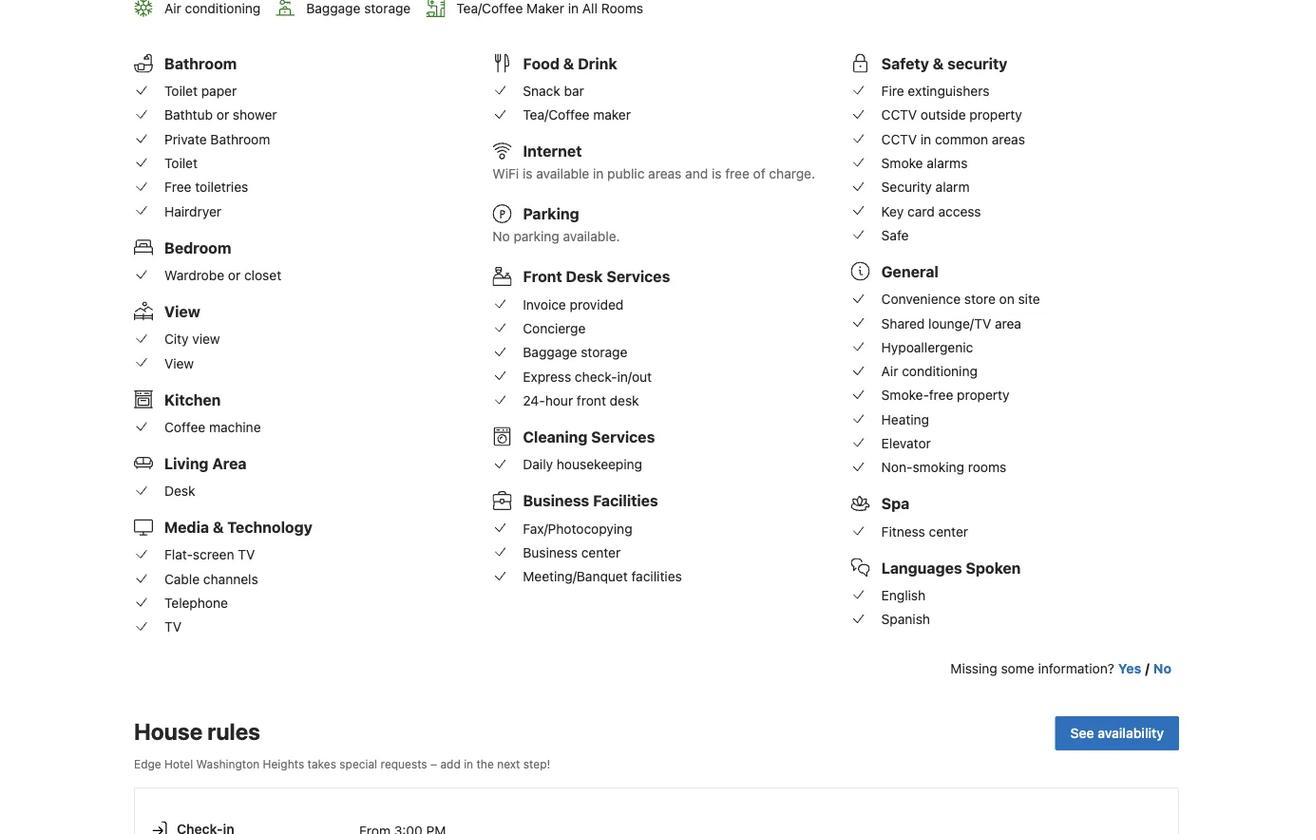 Task type: describe. For each thing, give the bounding box(es) containing it.
see availability
[[1071, 726, 1164, 742]]

cctv for cctv outside property
[[882, 107, 917, 123]]

hour
[[545, 393, 573, 408]]

see availability button
[[1056, 717, 1180, 751]]

missing some information? yes / no
[[951, 661, 1172, 677]]

cleaning
[[523, 428, 588, 446]]

english
[[882, 588, 926, 603]]

smoking
[[913, 460, 965, 475]]

public
[[608, 166, 645, 182]]

& for safety
[[933, 54, 944, 72]]

free toiletries
[[164, 179, 248, 195]]

elevator
[[882, 436, 931, 451]]

wifi
[[493, 166, 519, 182]]

cable
[[164, 571, 200, 587]]

smoke-free property
[[882, 388, 1010, 403]]

in/out
[[617, 369, 652, 384]]

2 vertical spatial in
[[464, 758, 473, 771]]

or for wardrobe
[[228, 267, 241, 283]]

smoke-
[[882, 388, 929, 403]]

special
[[340, 758, 377, 771]]

alarms
[[927, 155, 968, 171]]

housekeeping
[[557, 457, 643, 472]]

yes button
[[1119, 660, 1142, 679]]

0 vertical spatial areas
[[992, 131, 1025, 147]]

some
[[1001, 661, 1035, 677]]

availability
[[1098, 726, 1164, 742]]

wardrobe or closet
[[164, 267, 281, 283]]

daily housekeeping
[[523, 457, 643, 472]]

24-
[[523, 393, 545, 408]]

yes
[[1119, 661, 1142, 677]]

hairdryer
[[164, 203, 221, 219]]

1 horizontal spatial no
[[1154, 661, 1172, 677]]

access
[[939, 203, 981, 219]]

safety
[[882, 54, 930, 72]]

fitness
[[882, 524, 926, 539]]

takes
[[308, 758, 336, 771]]

concierge
[[523, 321, 586, 336]]

2 is from the left
[[712, 166, 722, 182]]

& for food
[[563, 54, 574, 72]]

area
[[212, 454, 247, 472]]

toilet for toilet
[[164, 155, 198, 171]]

tea/coffee
[[523, 107, 590, 123]]

1 is from the left
[[523, 166, 533, 182]]

food & drink
[[523, 54, 618, 72]]

storage
[[581, 345, 628, 360]]

languages spoken
[[882, 559, 1021, 577]]

2 view from the top
[[164, 355, 194, 371]]

snack bar
[[523, 83, 584, 99]]

baggage storage
[[523, 345, 628, 360]]

& for media
[[213, 518, 224, 536]]

0 vertical spatial free
[[725, 166, 750, 182]]

screen
[[193, 547, 234, 563]]

common
[[935, 131, 988, 147]]

smoke alarms
[[882, 155, 968, 171]]

invoice provided
[[523, 296, 624, 312]]

shared lounge/tv area
[[882, 315, 1022, 331]]

city
[[164, 331, 189, 347]]

of
[[753, 166, 766, 182]]

24-hour front desk
[[523, 393, 639, 408]]

2 horizontal spatial in
[[921, 131, 932, 147]]

facilities
[[593, 492, 658, 510]]

alarm
[[936, 179, 970, 195]]

media & technology
[[164, 518, 313, 536]]

card
[[908, 203, 935, 219]]

0 horizontal spatial tv
[[164, 619, 182, 635]]

1 vertical spatial services
[[591, 428, 655, 446]]

security alarm
[[882, 179, 970, 195]]

step!
[[524, 758, 551, 771]]

languages
[[882, 559, 963, 577]]

toilet paper
[[164, 83, 237, 99]]

0 vertical spatial bathroom
[[164, 54, 237, 72]]

lounge/tv
[[929, 315, 992, 331]]

non-
[[882, 460, 913, 475]]

front
[[523, 268, 562, 286]]

cable channels
[[164, 571, 258, 587]]

shower
[[233, 107, 277, 123]]

wifi is available in public areas and is free of charge.
[[493, 166, 816, 182]]

and
[[685, 166, 708, 182]]

information?
[[1038, 661, 1115, 677]]

living
[[164, 454, 209, 472]]

paper
[[201, 83, 237, 99]]

key card access
[[882, 203, 981, 219]]

meeting/banquet
[[523, 569, 628, 584]]

bathtub or shower
[[164, 107, 277, 123]]

fax/photocopying
[[523, 521, 633, 536]]

check-
[[575, 369, 617, 384]]



Task type: locate. For each thing, give the bounding box(es) containing it.
cctv for cctv in common areas
[[882, 131, 917, 147]]

1 horizontal spatial &
[[563, 54, 574, 72]]

1 vertical spatial areas
[[648, 166, 682, 182]]

1 vertical spatial desk
[[164, 483, 195, 499]]

daily
[[523, 457, 553, 472]]

business up fax/photocopying
[[523, 492, 590, 510]]

0 vertical spatial cctv
[[882, 107, 917, 123]]

1 horizontal spatial tv
[[238, 547, 255, 563]]

center
[[929, 524, 969, 539], [581, 545, 621, 560]]

no right /
[[1154, 661, 1172, 677]]

tv
[[238, 547, 255, 563], [164, 619, 182, 635]]

private bathroom
[[164, 131, 270, 147]]

0 vertical spatial in
[[921, 131, 932, 147]]

edge hotel washington heights takes special requests – add in the next step!
[[134, 758, 551, 771]]

business for business center
[[523, 545, 578, 560]]

cctv down fire
[[882, 107, 917, 123]]

& up fire extinguishers
[[933, 54, 944, 72]]

property up common
[[970, 107, 1023, 123]]

0 horizontal spatial desk
[[164, 483, 195, 499]]

outside
[[921, 107, 966, 123]]

fitness center
[[882, 524, 969, 539]]

is right and
[[712, 166, 722, 182]]

property
[[970, 107, 1023, 123], [957, 388, 1010, 403]]

is right wifi
[[523, 166, 533, 182]]

tv up "channels"
[[238, 547, 255, 563]]

2 cctv from the top
[[882, 131, 917, 147]]

1 vertical spatial business
[[523, 545, 578, 560]]

technology
[[227, 518, 313, 536]]

1 vertical spatial center
[[581, 545, 621, 560]]

areas
[[992, 131, 1025, 147], [648, 166, 682, 182]]

facilities
[[632, 569, 682, 584]]

store
[[965, 291, 996, 307]]

machine
[[209, 419, 261, 435]]

spanish
[[882, 612, 931, 627]]

edge
[[134, 758, 161, 771]]

2 horizontal spatial &
[[933, 54, 944, 72]]

1 vertical spatial tv
[[164, 619, 182, 635]]

house rules
[[134, 719, 260, 745]]

in up smoke alarms
[[921, 131, 932, 147]]

1 toilet from the top
[[164, 83, 198, 99]]

areas left and
[[648, 166, 682, 182]]

tea/coffee maker
[[523, 107, 631, 123]]

1 horizontal spatial areas
[[992, 131, 1025, 147]]

desk down living
[[164, 483, 195, 499]]

property down "conditioning"
[[957, 388, 1010, 403]]

key
[[882, 203, 904, 219]]

0 horizontal spatial in
[[464, 758, 473, 771]]

& right the food
[[563, 54, 574, 72]]

rules
[[207, 719, 260, 745]]

spoken
[[966, 559, 1021, 577]]

1 vertical spatial or
[[228, 267, 241, 283]]

shared
[[882, 315, 925, 331]]

services up provided
[[607, 268, 670, 286]]

0 vertical spatial or
[[217, 107, 229, 123]]

0 vertical spatial desk
[[566, 268, 603, 286]]

free down "conditioning"
[[929, 388, 954, 403]]

washington
[[196, 758, 260, 771]]

air
[[882, 363, 899, 379]]

no left parking
[[493, 229, 510, 244]]

general
[[882, 262, 939, 281]]

bathtub
[[164, 107, 213, 123]]

view down city
[[164, 355, 194, 371]]

center for business center
[[581, 545, 621, 560]]

fire extinguishers
[[882, 83, 990, 99]]

toilet up bathtub
[[164, 83, 198, 99]]

non-smoking rooms
[[882, 460, 1007, 475]]

free left of
[[725, 166, 750, 182]]

toilet for toilet paper
[[164, 83, 198, 99]]

/
[[1146, 661, 1150, 677]]

&
[[563, 54, 574, 72], [933, 54, 944, 72], [213, 518, 224, 536]]

no
[[493, 229, 510, 244], [1154, 661, 1172, 677]]

0 vertical spatial no
[[493, 229, 510, 244]]

0 vertical spatial business
[[523, 492, 590, 510]]

or for bathtub
[[217, 107, 229, 123]]

maker
[[593, 107, 631, 123]]

1 business from the top
[[523, 492, 590, 510]]

1 vertical spatial in
[[593, 166, 604, 182]]

air conditioning
[[882, 363, 978, 379]]

1 vertical spatial property
[[957, 388, 1010, 403]]

view up city
[[164, 302, 200, 320]]

property for cctv outside property
[[970, 107, 1023, 123]]

in left the
[[464, 758, 473, 771]]

available.
[[563, 229, 620, 244]]

desk up invoice provided
[[566, 268, 603, 286]]

living area
[[164, 454, 247, 472]]

0 vertical spatial center
[[929, 524, 969, 539]]

2 business from the top
[[523, 545, 578, 560]]

center up languages spoken at the bottom
[[929, 524, 969, 539]]

missing
[[951, 661, 998, 677]]

provided
[[570, 296, 624, 312]]

business for business facilities
[[523, 492, 590, 510]]

1 vertical spatial cctv
[[882, 131, 917, 147]]

cctv up smoke
[[882, 131, 917, 147]]

hotel
[[164, 758, 193, 771]]

0 horizontal spatial center
[[581, 545, 621, 560]]

tv down the telephone
[[164, 619, 182, 635]]

1 cctv from the top
[[882, 107, 917, 123]]

business up meeting/banquet
[[523, 545, 578, 560]]

free
[[725, 166, 750, 182], [929, 388, 954, 403]]

internet
[[523, 142, 582, 160]]

rooms
[[968, 460, 1007, 475]]

cctv in common areas
[[882, 131, 1025, 147]]

1 horizontal spatial free
[[929, 388, 954, 403]]

add
[[440, 758, 461, 771]]

1 horizontal spatial desk
[[566, 268, 603, 286]]

1 horizontal spatial is
[[712, 166, 722, 182]]

center up meeting/banquet facilities
[[581, 545, 621, 560]]

1 vertical spatial view
[[164, 355, 194, 371]]

see
[[1071, 726, 1095, 742]]

site
[[1018, 291, 1040, 307]]

front desk services
[[523, 268, 670, 286]]

flat-screen tv
[[164, 547, 255, 563]]

–
[[431, 758, 437, 771]]

desk
[[566, 268, 603, 286], [164, 483, 195, 499]]

1 vertical spatial free
[[929, 388, 954, 403]]

telephone
[[164, 595, 228, 611]]

toiletries
[[195, 179, 248, 195]]

1 vertical spatial toilet
[[164, 155, 198, 171]]

coffee
[[164, 419, 206, 435]]

center for fitness center
[[929, 524, 969, 539]]

or down paper
[[217, 107, 229, 123]]

0 horizontal spatial is
[[523, 166, 533, 182]]

0 horizontal spatial &
[[213, 518, 224, 536]]

convenience store on site
[[882, 291, 1040, 307]]

& up the screen
[[213, 518, 224, 536]]

in left public
[[593, 166, 604, 182]]

parking
[[514, 229, 560, 244]]

food
[[523, 54, 560, 72]]

1 vertical spatial bathroom
[[210, 131, 270, 147]]

0 vertical spatial property
[[970, 107, 1023, 123]]

closet
[[244, 267, 281, 283]]

1 vertical spatial no
[[1154, 661, 1172, 677]]

kitchen
[[164, 390, 221, 409]]

bedroom
[[164, 238, 231, 256]]

available
[[536, 166, 590, 182]]

1 horizontal spatial in
[[593, 166, 604, 182]]

toilet up free
[[164, 155, 198, 171]]

property for smoke-free property
[[957, 388, 1010, 403]]

or left closet
[[228, 267, 241, 283]]

0 vertical spatial toilet
[[164, 83, 198, 99]]

view
[[192, 331, 220, 347]]

city view
[[164, 331, 220, 347]]

no button
[[1154, 660, 1172, 679]]

no parking available.
[[493, 229, 620, 244]]

1 view from the top
[[164, 302, 200, 320]]

business
[[523, 492, 590, 510], [523, 545, 578, 560]]

0 horizontal spatial areas
[[648, 166, 682, 182]]

0 vertical spatial tv
[[238, 547, 255, 563]]

bathroom down shower
[[210, 131, 270, 147]]

next
[[497, 758, 520, 771]]

2 toilet from the top
[[164, 155, 198, 171]]

front
[[577, 393, 606, 408]]

0 horizontal spatial no
[[493, 229, 510, 244]]

bathroom
[[164, 54, 237, 72], [210, 131, 270, 147]]

cctv outside property
[[882, 107, 1023, 123]]

0 vertical spatial view
[[164, 302, 200, 320]]

free
[[164, 179, 192, 195]]

services up housekeeping
[[591, 428, 655, 446]]

0 horizontal spatial free
[[725, 166, 750, 182]]

areas right common
[[992, 131, 1025, 147]]

1 horizontal spatial center
[[929, 524, 969, 539]]

heights
[[263, 758, 304, 771]]

business center
[[523, 545, 621, 560]]

0 vertical spatial services
[[607, 268, 670, 286]]

flat-
[[164, 547, 193, 563]]

bathroom up toilet paper
[[164, 54, 237, 72]]



Task type: vqa. For each thing, say whether or not it's contained in the screenshot.
rightmost THE TV
yes



